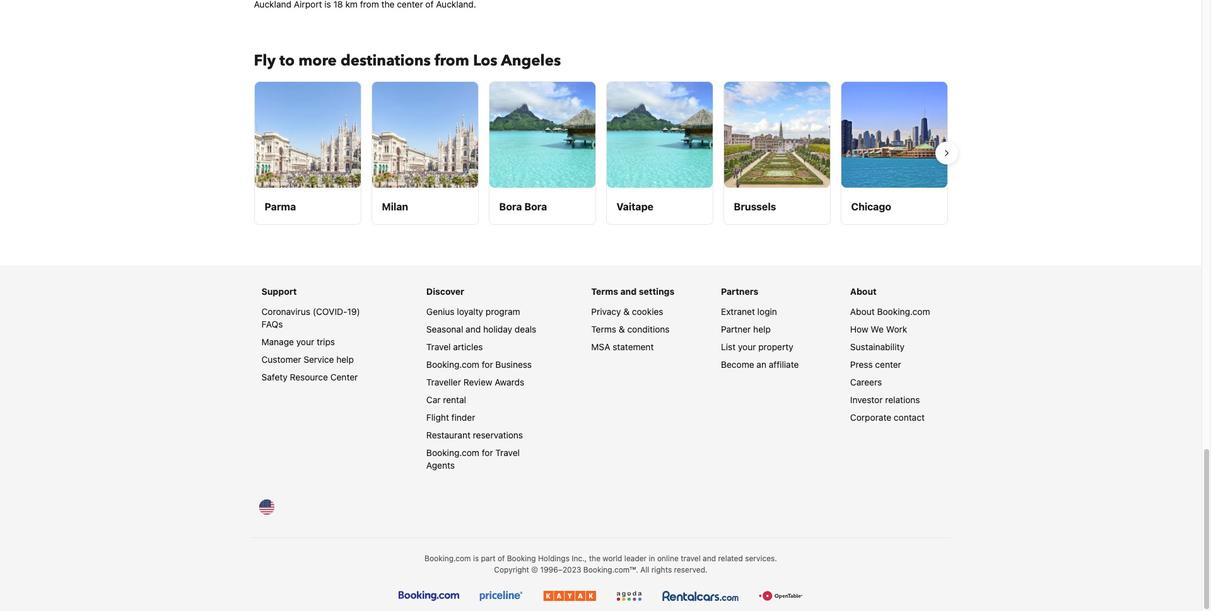 Task type: vqa. For each thing, say whether or not it's contained in the screenshot.
holiday
yes



Task type: locate. For each thing, give the bounding box(es) containing it.
agents
[[426, 460, 455, 471]]

of
[[498, 554, 505, 564]]

vaitape link
[[606, 81, 713, 225]]

& up "msa statement" link
[[619, 324, 625, 335]]

login
[[757, 307, 777, 317]]

your up customer service help link
[[296, 337, 314, 348]]

reserved.
[[674, 566, 708, 575]]

1 vertical spatial about
[[850, 307, 875, 317]]

terms
[[591, 286, 618, 297], [591, 324, 616, 335]]

work
[[886, 324, 907, 335]]

chicago image
[[841, 82, 947, 188]]

0 horizontal spatial and
[[466, 324, 481, 335]]

2 terms from the top
[[591, 324, 616, 335]]

2 for from the top
[[482, 448, 493, 459]]

1 horizontal spatial bora
[[524, 201, 547, 213]]

1 vertical spatial &
[[619, 324, 625, 335]]

booking.com up agents
[[426, 448, 479, 459]]

0 horizontal spatial bora
[[499, 201, 522, 213]]

milano image
[[372, 82, 478, 188]]

trips
[[317, 337, 335, 348]]

help up center
[[336, 355, 354, 365]]

your for trips
[[296, 337, 314, 348]]

terms & conditions link
[[591, 324, 670, 335]]

and down genius loyalty program link
[[466, 324, 481, 335]]

booking.com for travel agents
[[426, 448, 520, 471]]

rights
[[651, 566, 672, 575]]

to
[[279, 50, 295, 71]]

careers link
[[850, 377, 882, 388]]

travel down seasonal
[[426, 342, 451, 353]]

travel down reservations
[[495, 448, 520, 459]]

booking.com left is
[[425, 554, 471, 564]]

statement
[[613, 342, 654, 353]]

terms for terms and settings
[[591, 286, 618, 297]]

faqs
[[261, 319, 283, 330]]

in
[[649, 554, 655, 564]]

bora bora link
[[489, 81, 596, 225]]

restaurant reservations
[[426, 430, 523, 441]]

holiday
[[483, 324, 512, 335]]

inc.,
[[572, 554, 587, 564]]

2 vertical spatial and
[[703, 554, 716, 564]]

parma image
[[255, 82, 361, 188]]

about
[[850, 286, 877, 297], [850, 307, 875, 317]]

terms and settings
[[591, 286, 674, 297]]

help up list your property 'link'
[[753, 324, 771, 335]]

an
[[757, 360, 766, 370]]

restaurant reservations link
[[426, 430, 523, 441]]

0 vertical spatial travel
[[426, 342, 451, 353]]

discover
[[426, 286, 464, 297]]

seasonal and holiday deals link
[[426, 324, 536, 335]]

booking.com down travel articles
[[426, 360, 479, 370]]

booking.com inside booking.com for travel agents
[[426, 448, 479, 459]]

review
[[463, 377, 492, 388]]

2 about from the top
[[850, 307, 875, 317]]

0 vertical spatial &
[[623, 307, 630, 317]]

partner help link
[[721, 324, 771, 335]]

press
[[850, 360, 873, 370]]

traveller review awards
[[426, 377, 524, 388]]

booking.com for booking.com for travel agents
[[426, 448, 479, 459]]

1 vertical spatial for
[[482, 448, 493, 459]]

about up how
[[850, 307, 875, 317]]

help
[[753, 324, 771, 335], [336, 355, 354, 365]]

and right travel
[[703, 554, 716, 564]]

booking.com for business link
[[426, 360, 532, 370]]

1 horizontal spatial travel
[[495, 448, 520, 459]]

0 vertical spatial help
[[753, 324, 771, 335]]

bora bora image
[[489, 82, 595, 188]]

brussels
[[734, 201, 776, 213]]

priceline.com image
[[480, 592, 523, 602], [480, 592, 523, 602]]

articles
[[453, 342, 483, 353]]

press center
[[850, 360, 901, 370]]

0 horizontal spatial help
[[336, 355, 354, 365]]

investor
[[850, 395, 883, 406]]

1 horizontal spatial and
[[620, 286, 637, 297]]

1 vertical spatial terms
[[591, 324, 616, 335]]

0 vertical spatial terms
[[591, 286, 618, 297]]

booking.com
[[877, 307, 930, 317], [426, 360, 479, 370], [426, 448, 479, 459], [425, 554, 471, 564]]

restaurant
[[426, 430, 471, 441]]

about for about booking.com
[[850, 307, 875, 317]]

booking.com image
[[399, 592, 459, 602], [399, 592, 459, 602]]

1 about from the top
[[850, 286, 877, 297]]

seasonal and holiday deals
[[426, 324, 536, 335]]

& up terms & conditions link
[[623, 307, 630, 317]]

loyalty
[[457, 307, 483, 317]]

for up review
[[482, 360, 493, 370]]

terms & conditions
[[591, 324, 670, 335]]

booking
[[507, 554, 536, 564]]

1 horizontal spatial your
[[738, 342, 756, 353]]

your for property
[[738, 342, 756, 353]]

privacy & cookies
[[591, 307, 663, 317]]

your down partner help
[[738, 342, 756, 353]]

and
[[620, 286, 637, 297], [466, 324, 481, 335], [703, 554, 716, 564]]

1 bora from the left
[[499, 201, 522, 213]]

terms down privacy
[[591, 324, 616, 335]]

0 vertical spatial and
[[620, 286, 637, 297]]

contact
[[894, 413, 925, 423]]

travel articles link
[[426, 342, 483, 353]]

1 vertical spatial and
[[466, 324, 481, 335]]

kayak image
[[543, 592, 596, 602], [543, 592, 596, 602]]

0 vertical spatial for
[[482, 360, 493, 370]]

for inside booking.com for travel agents
[[482, 448, 493, 459]]

become an affiliate
[[721, 360, 799, 370]]

service
[[304, 355, 334, 365]]

los
[[473, 50, 497, 71]]

careers
[[850, 377, 882, 388]]

program
[[486, 307, 520, 317]]

terms up privacy
[[591, 286, 618, 297]]

coronavirus
[[261, 307, 310, 317]]

for down reservations
[[482, 448, 493, 459]]

parma link
[[254, 81, 361, 225]]

business
[[495, 360, 532, 370]]

safety resource center
[[261, 372, 358, 383]]

msa statement link
[[591, 342, 654, 353]]

0 vertical spatial about
[[850, 286, 877, 297]]

flight
[[426, 413, 449, 423]]

partner
[[721, 324, 751, 335]]

and for settings
[[620, 286, 637, 297]]

region
[[244, 76, 958, 230]]

opentable image
[[759, 592, 803, 602], [759, 592, 803, 602]]

awards
[[495, 377, 524, 388]]

1 vertical spatial travel
[[495, 448, 520, 459]]

2 horizontal spatial and
[[703, 554, 716, 564]]

press center link
[[850, 360, 901, 370]]

booking.com for booking.com for business
[[426, 360, 479, 370]]

and for holiday
[[466, 324, 481, 335]]

1 for from the top
[[482, 360, 493, 370]]

rentalcars image
[[662, 592, 739, 602], [662, 592, 739, 602]]

safety
[[261, 372, 287, 383]]

services.
[[745, 554, 777, 564]]

settings
[[639, 286, 674, 297]]

booking.com inside booking.com is part of booking holdings inc., the world leader in online travel and related services. copyright © 1996–2023 booking.com™. all rights reserved.
[[425, 554, 471, 564]]

1 horizontal spatial help
[[753, 324, 771, 335]]

your
[[296, 337, 314, 348], [738, 342, 756, 353]]

0 horizontal spatial your
[[296, 337, 314, 348]]

for
[[482, 360, 493, 370], [482, 448, 493, 459]]

booking.com up work
[[877, 307, 930, 317]]

conditions
[[627, 324, 670, 335]]

and up 'privacy & cookies' link
[[620, 286, 637, 297]]

1 terms from the top
[[591, 286, 618, 297]]

& for terms
[[619, 324, 625, 335]]

about up about booking.com
[[850, 286, 877, 297]]

vaitape image
[[607, 82, 712, 188]]



Task type: describe. For each thing, give the bounding box(es) containing it.
& for privacy
[[623, 307, 630, 317]]

1 vertical spatial help
[[336, 355, 354, 365]]

car rental link
[[426, 395, 466, 406]]

milan link
[[371, 81, 478, 225]]

fly
[[254, 50, 276, 71]]

we
[[871, 324, 884, 335]]

and inside booking.com is part of booking holdings inc., the world leader in online travel and related services. copyright © 1996–2023 booking.com™. all rights reserved.
[[703, 554, 716, 564]]

for for travel
[[482, 448, 493, 459]]

safety resource center link
[[261, 372, 358, 383]]

about booking.com link
[[850, 307, 930, 317]]

relations
[[885, 395, 920, 406]]

brussels link
[[723, 81, 830, 225]]

flight finder link
[[426, 413, 475, 423]]

for for business
[[482, 360, 493, 370]]

affiliate
[[769, 360, 799, 370]]

booking.com is part of booking holdings inc., the world leader in online travel and related services. copyright © 1996–2023 booking.com™. all rights reserved.
[[425, 554, 777, 575]]

rental
[[443, 395, 466, 406]]

coronavirus (covid-19) faqs
[[261, 307, 360, 330]]

traveller
[[426, 377, 461, 388]]

extranet login link
[[721, 307, 777, 317]]

world
[[603, 554, 622, 564]]

©
[[531, 566, 538, 575]]

about booking.com
[[850, 307, 930, 317]]

extranet login
[[721, 307, 777, 317]]

travel inside booking.com for travel agents
[[495, 448, 520, 459]]

brussels image
[[724, 82, 830, 188]]

customer
[[261, 355, 301, 365]]

2 bora from the left
[[524, 201, 547, 213]]

manage your trips
[[261, 337, 335, 348]]

car rental
[[426, 395, 466, 406]]

center
[[875, 360, 901, 370]]

how we work
[[850, 324, 907, 335]]

online
[[657, 554, 679, 564]]

holdings
[[538, 554, 570, 564]]

investor relations link
[[850, 395, 920, 406]]

travel
[[681, 554, 701, 564]]

list your property link
[[721, 342, 793, 353]]

0 horizontal spatial travel
[[426, 342, 451, 353]]

corporate contact link
[[850, 413, 925, 423]]

more
[[298, 50, 337, 71]]

seasonal
[[426, 324, 463, 335]]

parma
[[265, 201, 296, 213]]

reservations
[[473, 430, 523, 441]]

about for about
[[850, 286, 877, 297]]

coronavirus (covid-19) faqs link
[[261, 307, 360, 330]]

vaitape
[[617, 201, 653, 213]]

sustainability
[[850, 342, 905, 353]]

corporate contact
[[850, 413, 925, 423]]

extranet
[[721, 307, 755, 317]]

agoda image
[[617, 592, 642, 602]]

support
[[261, 286, 297, 297]]

part
[[481, 554, 496, 564]]

property
[[758, 342, 793, 353]]

agoda image
[[617, 592, 642, 602]]

milan
[[382, 201, 408, 213]]

sustainability link
[[850, 342, 905, 353]]

destinations
[[341, 50, 431, 71]]

booking.com for booking.com is part of booking holdings inc., the world leader in online travel and related services. copyright © 1996–2023 booking.com™. all rights reserved.
[[425, 554, 471, 564]]

angeles
[[501, 50, 561, 71]]

terms for terms & conditions
[[591, 324, 616, 335]]

from
[[434, 50, 469, 71]]

traveller review awards link
[[426, 377, 524, 388]]

chicago link
[[841, 81, 948, 225]]

flight finder
[[426, 413, 475, 423]]

how we work link
[[850, 324, 907, 335]]

become
[[721, 360, 754, 370]]

car
[[426, 395, 441, 406]]

all
[[640, 566, 649, 575]]

list your property
[[721, 342, 793, 353]]

msa
[[591, 342, 610, 353]]

copyright
[[494, 566, 529, 575]]

manage
[[261, 337, 294, 348]]

fly to more destinations from los angeles
[[254, 50, 561, 71]]

leader
[[624, 554, 647, 564]]

genius
[[426, 307, 455, 317]]

list
[[721, 342, 736, 353]]

1996–2023
[[540, 566, 581, 575]]

the
[[589, 554, 601, 564]]

partner help
[[721, 324, 771, 335]]

chicago
[[851, 201, 891, 213]]

corporate
[[850, 413, 891, 423]]

genius loyalty program link
[[426, 307, 520, 317]]

become an affiliate link
[[721, 360, 799, 370]]

bora bora
[[499, 201, 547, 213]]

region containing parma
[[244, 76, 958, 230]]

booking.com for travel agents link
[[426, 448, 520, 471]]

deals
[[515, 324, 536, 335]]

privacy & cookies link
[[591, 307, 663, 317]]

privacy
[[591, 307, 621, 317]]



